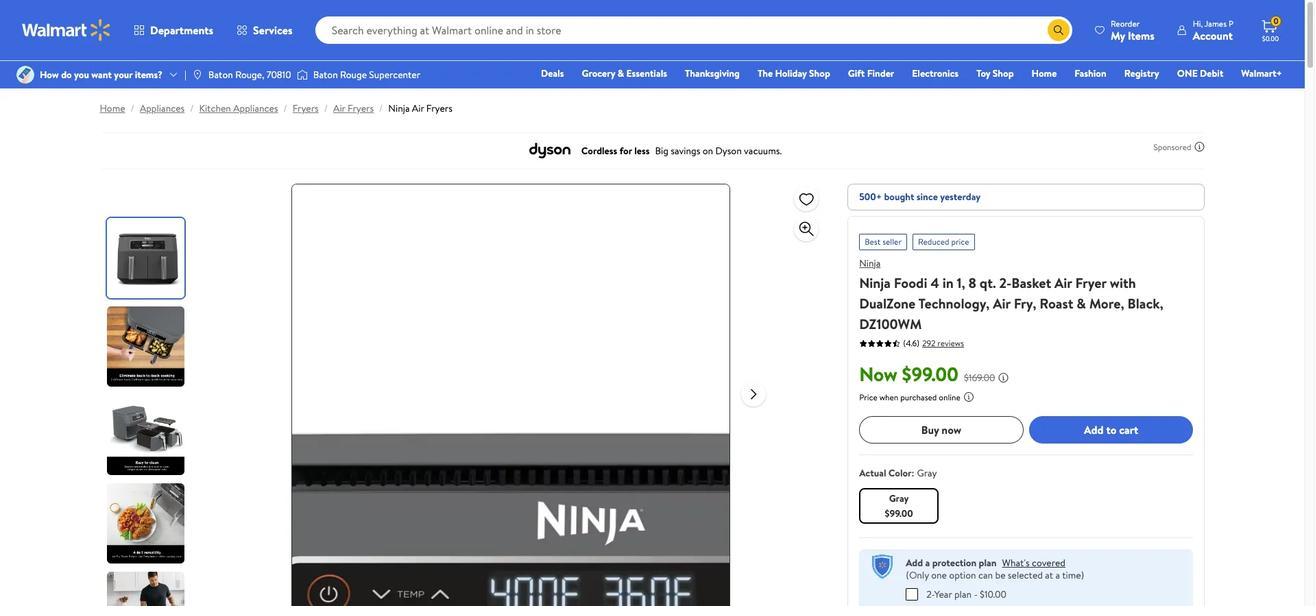 Task type: describe. For each thing, give the bounding box(es) containing it.
(4.6) 292 reviews
[[904, 337, 965, 349]]

500+
[[860, 190, 882, 204]]

yesterday
[[941, 190, 981, 204]]

time)
[[1063, 569, 1085, 582]]

kitchen appliances link
[[199, 102, 278, 115]]

rouge,
[[235, 68, 264, 82]]

ninja foodi 4 in 1, 8 qt. 2-basket air fryer with dualzone technology, air fry, roast & more, black, dz100wm - image 3 of 7 image
[[107, 395, 187, 475]]

0
[[1274, 15, 1279, 27]]

0 $0.00
[[1263, 15, 1279, 43]]

dz100wm
[[860, 315, 922, 333]]

grocery & essentials
[[582, 67, 667, 80]]

reorder
[[1111, 17, 1140, 29]]

air right fryers "link"
[[333, 102, 346, 115]]

ninja link
[[860, 257, 881, 270]]

kitchen
[[199, 102, 231, 115]]

protection
[[933, 556, 977, 570]]

the
[[758, 67, 773, 80]]

$0.00
[[1263, 34, 1279, 43]]

now
[[942, 422, 962, 438]]

electronics link
[[906, 66, 965, 81]]

reviews
[[938, 337, 965, 349]]

1,
[[957, 274, 966, 292]]

qt.
[[980, 274, 996, 292]]

sponsored
[[1154, 141, 1192, 153]]

add for add a protection plan what's covered (only one option can be selected at a time)
[[906, 556, 923, 570]]

foodi
[[894, 274, 928, 292]]

do
[[61, 68, 72, 82]]

add to cart
[[1085, 422, 1139, 438]]

add to cart button
[[1029, 416, 1194, 444]]

reduced price
[[919, 236, 970, 248]]

actual
[[860, 466, 887, 480]]

baton for baton rouge, 70810
[[208, 68, 233, 82]]

& inside ninja ninja foodi 4 in 1, 8 qt. 2-basket air fryer with dualzone technology, air fry, roast & more, black, dz100wm
[[1077, 294, 1086, 313]]

gift finder link
[[842, 66, 901, 81]]

best
[[865, 236, 881, 248]]

3 fryers from the left
[[427, 102, 453, 115]]

ninja foodi 4 in 1, 8 qt. 2-basket air fryer with dualzone technology, air fry, roast & more, black, dz100wm - image 1 of 7 image
[[107, 218, 187, 298]]

services button
[[225, 14, 304, 47]]

fryer
[[1076, 274, 1107, 292]]

1 fryers from the left
[[293, 102, 319, 115]]

items?
[[135, 68, 163, 82]]

toy
[[977, 67, 991, 80]]

Search search field
[[315, 16, 1073, 44]]

292 reviews link
[[920, 337, 965, 349]]

departments button
[[122, 14, 225, 47]]

4 / from the left
[[324, 102, 328, 115]]

actual color list
[[857, 486, 1197, 527]]

search icon image
[[1054, 25, 1065, 36]]

baton rouge supercenter
[[313, 68, 421, 82]]

learn more about strikethrough prices image
[[998, 372, 1009, 383]]

price when purchased online
[[860, 392, 961, 403]]

1 shop from the left
[[809, 67, 831, 80]]

next media item image
[[746, 386, 762, 402]]

500+ bought since yesterday
[[860, 190, 981, 204]]

dualzone
[[860, 294, 916, 313]]

baton rouge, 70810
[[208, 68, 291, 82]]

what's
[[1003, 556, 1030, 570]]

bought
[[884, 190, 915, 204]]

when
[[880, 392, 899, 403]]

debit
[[1201, 67, 1224, 80]]

year
[[935, 588, 952, 601]]

my
[[1111, 28, 1126, 43]]

2 shop from the left
[[993, 67, 1014, 80]]

one debit
[[1178, 67, 1224, 80]]

2 vertical spatial ninja
[[860, 274, 891, 292]]

p
[[1229, 17, 1234, 29]]

can
[[979, 569, 993, 582]]

add to favorites list, ninja foodi 4 in 1, 8 qt. 2-basket air fryer with dualzone technology, air fry, roast & more, black, dz100wm image
[[799, 190, 815, 208]]

purchased
[[901, 392, 937, 403]]

air left "fry,"
[[993, 294, 1011, 313]]

items
[[1128, 28, 1155, 43]]

rouge
[[340, 68, 367, 82]]

Walmart Site-Wide search field
[[315, 16, 1073, 44]]

what's covered button
[[1003, 556, 1066, 570]]

fashion
[[1075, 67, 1107, 80]]

one
[[1178, 67, 1198, 80]]

ninja foodi 4 in 1, 8 qt. 2-basket air fryer with dualzone technology, air fry, roast & more, black, dz100wm - image 5 of 7 image
[[107, 572, 187, 606]]

ninja foodi 4 in 1, 8 qt. 2-basket air fryer with dualzone technology, air fry, roast & more, black, dz100wm - image 4 of 7 image
[[107, 484, 187, 564]]

(only
[[906, 569, 929, 582]]

ninja air fryers link
[[389, 102, 453, 115]]

price
[[860, 392, 878, 403]]

want
[[91, 68, 112, 82]]

at
[[1046, 569, 1054, 582]]

thanksgiving
[[685, 67, 740, 80]]

1 vertical spatial 2-
[[927, 588, 935, 601]]

the holiday shop
[[758, 67, 831, 80]]

deals link
[[535, 66, 570, 81]]

services
[[253, 23, 293, 38]]

5 / from the left
[[379, 102, 383, 115]]

basket
[[1012, 274, 1052, 292]]

color
[[889, 466, 912, 480]]

black,
[[1128, 294, 1164, 313]]

air up roast
[[1055, 274, 1073, 292]]

ninja ninja foodi 4 in 1, 8 qt. 2-basket air fryer with dualzone technology, air fry, roast & more, black, dz100wm
[[860, 257, 1164, 333]]

hi, james p account
[[1193, 17, 1234, 43]]

walmart image
[[22, 19, 111, 41]]



Task type: vqa. For each thing, say whether or not it's contained in the screenshot.
Walmart image
yes



Task type: locate. For each thing, give the bounding box(es) containing it.
one debit link
[[1171, 66, 1230, 81]]

 image for baton
[[297, 68, 308, 82]]

0 horizontal spatial home link
[[100, 102, 125, 115]]

0 vertical spatial add
[[1085, 422, 1104, 438]]

walmart+
[[1242, 67, 1283, 80]]

1 horizontal spatial a
[[1056, 569, 1061, 582]]

how
[[40, 68, 59, 82]]

home down the your
[[100, 102, 125, 115]]

ninja down 'best'
[[860, 257, 881, 270]]

0 horizontal spatial baton
[[208, 68, 233, 82]]

0 horizontal spatial home
[[100, 102, 125, 115]]

2- right 2-year plan - $10.00 checkbox
[[927, 588, 935, 601]]

now $99.00
[[860, 361, 959, 388]]

0 horizontal spatial 2-
[[927, 588, 935, 601]]

gray right :
[[917, 466, 937, 480]]

0 horizontal spatial gray
[[889, 492, 909, 506]]

roast
[[1040, 294, 1074, 313]]

2-year plan - $10.00
[[927, 588, 1007, 601]]

1 horizontal spatial home link
[[1026, 66, 1063, 81]]

gray down "actual color : gray"
[[889, 492, 909, 506]]

a left the one
[[926, 556, 930, 570]]

 image left how
[[16, 66, 34, 84]]

zoom image modal image
[[799, 221, 815, 237]]

2 fryers from the left
[[348, 102, 374, 115]]

1 vertical spatial $99.00
[[885, 507, 913, 521]]

add left to
[[1085, 422, 1104, 438]]

1 horizontal spatial appliances
[[233, 102, 278, 115]]

 image
[[192, 69, 203, 80]]

0 horizontal spatial add
[[906, 556, 923, 570]]

1 horizontal spatial add
[[1085, 422, 1104, 438]]

3 / from the left
[[284, 102, 287, 115]]

/ left appliances link
[[131, 102, 134, 115]]

air down 'supercenter'
[[412, 102, 424, 115]]

1 vertical spatial home
[[100, 102, 125, 115]]

appliances down the rouge,
[[233, 102, 278, 115]]

shop right the toy
[[993, 67, 1014, 80]]

1 vertical spatial &
[[1077, 294, 1086, 313]]

holiday
[[775, 67, 807, 80]]

0 vertical spatial gray
[[917, 466, 937, 480]]

1 vertical spatial ninja
[[860, 257, 881, 270]]

add inside add a protection plan what's covered (only one option can be selected at a time)
[[906, 556, 923, 570]]

buy now button
[[860, 416, 1024, 444]]

reduced
[[919, 236, 950, 248]]

$99.00 for now $99.00
[[902, 361, 959, 388]]

selected
[[1008, 569, 1043, 582]]

1 horizontal spatial plan
[[979, 556, 997, 570]]

ninja foodi 4 in 1, 8 qt. 2-basket air fryer with dualzone technology, air fry, roast & more, black, dz100wm - image 2 of 7 image
[[107, 307, 187, 387]]

appliances down "items?"
[[140, 102, 185, 115]]

0 horizontal spatial  image
[[16, 66, 34, 84]]

0 vertical spatial 2-
[[1000, 274, 1012, 292]]

1 horizontal spatial 2-
[[1000, 274, 1012, 292]]

/ left kitchen
[[190, 102, 194, 115]]

8
[[969, 274, 977, 292]]

price
[[952, 236, 970, 248]]

& down fryer
[[1077, 294, 1086, 313]]

walmart+ link
[[1236, 66, 1289, 81]]

$99.00 inside actual color list
[[885, 507, 913, 521]]

1 horizontal spatial gray
[[917, 466, 937, 480]]

ninja down 'supercenter'
[[389, 102, 410, 115]]

toy shop link
[[971, 66, 1020, 81]]

gray
[[917, 466, 937, 480], [889, 492, 909, 506]]

2 appliances from the left
[[233, 102, 278, 115]]

1 horizontal spatial home
[[1032, 67, 1057, 80]]

$99.00
[[902, 361, 959, 388], [885, 507, 913, 521]]

0 vertical spatial plan
[[979, 556, 997, 570]]

0 vertical spatial &
[[618, 67, 624, 80]]

grocery
[[582, 67, 616, 80]]

0 horizontal spatial plan
[[955, 588, 972, 601]]

add left the one
[[906, 556, 923, 570]]

finder
[[868, 67, 895, 80]]

 image right 70810
[[297, 68, 308, 82]]

1 horizontal spatial baton
[[313, 68, 338, 82]]

0 horizontal spatial appliances
[[140, 102, 185, 115]]

2-Year plan - $10.00 checkbox
[[906, 588, 919, 601]]

1 vertical spatial add
[[906, 556, 923, 570]]

essentials
[[627, 67, 667, 80]]

shop right holiday at the top right of page
[[809, 67, 831, 80]]

how do you want your items?
[[40, 68, 163, 82]]

2- inside ninja ninja foodi 4 in 1, 8 qt. 2-basket air fryer with dualzone technology, air fry, roast & more, black, dz100wm
[[1000, 274, 1012, 292]]

0 horizontal spatial fryers
[[293, 102, 319, 115]]

one
[[932, 569, 947, 582]]

a right at
[[1056, 569, 1061, 582]]

buy now
[[922, 422, 962, 438]]

ninja down ninja link
[[860, 274, 891, 292]]

ad disclaimer and feedback for skylinedisplayad image
[[1195, 141, 1206, 152]]

$99.00 up purchased
[[902, 361, 959, 388]]

2 horizontal spatial fryers
[[427, 102, 453, 115]]

be
[[996, 569, 1006, 582]]

best seller
[[865, 236, 902, 248]]

$169.00
[[964, 371, 996, 385]]

0 horizontal spatial a
[[926, 556, 930, 570]]

70810
[[267, 68, 291, 82]]

supercenter
[[369, 68, 421, 82]]

2 / from the left
[[190, 102, 194, 115]]

0 vertical spatial home
[[1032, 67, 1057, 80]]

plan inside add a protection plan what's covered (only one option can be selected at a time)
[[979, 556, 997, 570]]

actual color : gray
[[860, 466, 937, 480]]

reorder my items
[[1111, 17, 1155, 43]]

thanksgiving link
[[679, 66, 746, 81]]

-
[[974, 588, 978, 601]]

0 vertical spatial ninja
[[389, 102, 410, 115]]

since
[[917, 190, 938, 204]]

james
[[1205, 17, 1227, 29]]

1 vertical spatial plan
[[955, 588, 972, 601]]

electronics
[[912, 67, 959, 80]]

(4.6)
[[904, 337, 920, 349]]

add inside button
[[1085, 422, 1104, 438]]

plan right option
[[979, 556, 997, 570]]

0 vertical spatial home link
[[1026, 66, 1063, 81]]

baton for baton rouge supercenter
[[313, 68, 338, 82]]

baton left the rouge
[[313, 68, 338, 82]]

2- right qt.
[[1000, 274, 1012, 292]]

1 / from the left
[[131, 102, 134, 115]]

online
[[939, 392, 961, 403]]

you
[[74, 68, 89, 82]]

registry
[[1125, 67, 1160, 80]]

gray $99.00
[[885, 492, 913, 521]]

in
[[943, 274, 954, 292]]

legal information image
[[964, 392, 975, 403]]

1 horizontal spatial  image
[[297, 68, 308, 82]]

appliances link
[[140, 102, 185, 115]]

0 horizontal spatial shop
[[809, 67, 831, 80]]

1 baton from the left
[[208, 68, 233, 82]]

1 vertical spatial home link
[[100, 102, 125, 115]]

home link down the your
[[100, 102, 125, 115]]

$99.00 down "actual color : gray"
[[885, 507, 913, 521]]

0 vertical spatial $99.00
[[902, 361, 959, 388]]

0 horizontal spatial &
[[618, 67, 624, 80]]

add for add to cart
[[1085, 422, 1104, 438]]

1 vertical spatial gray
[[889, 492, 909, 506]]

buy
[[922, 422, 939, 438]]

air
[[333, 102, 346, 115], [412, 102, 424, 115], [1055, 274, 1073, 292], [993, 294, 1011, 313]]

seller
[[883, 236, 902, 248]]

covered
[[1032, 556, 1066, 570]]

home for home
[[1032, 67, 1057, 80]]

2 baton from the left
[[313, 68, 338, 82]]

/ left fryers "link"
[[284, 102, 287, 115]]

to
[[1107, 422, 1117, 438]]

1 horizontal spatial &
[[1077, 294, 1086, 313]]

1 horizontal spatial shop
[[993, 67, 1014, 80]]

 image
[[16, 66, 34, 84], [297, 68, 308, 82]]

fashion link
[[1069, 66, 1113, 81]]

/ right fryers "link"
[[324, 102, 328, 115]]

4
[[931, 274, 940, 292]]

& right grocery
[[618, 67, 624, 80]]

wpp logo image
[[871, 555, 895, 580]]

fryers
[[293, 102, 319, 115], [348, 102, 374, 115], [427, 102, 453, 115]]

baton left the rouge,
[[208, 68, 233, 82]]

plan left -
[[955, 588, 972, 601]]

/ right the air fryers link
[[379, 102, 383, 115]]

$99.00 for gray $99.00
[[885, 507, 913, 521]]

registry link
[[1119, 66, 1166, 81]]

1 horizontal spatial fryers
[[348, 102, 374, 115]]

|
[[185, 68, 186, 82]]

more,
[[1090, 294, 1125, 313]]

with
[[1110, 274, 1137, 292]]

home down search icon at the right
[[1032, 67, 1057, 80]]

 image for how
[[16, 66, 34, 84]]

gift finder
[[848, 67, 895, 80]]

home
[[1032, 67, 1057, 80], [100, 102, 125, 115]]

home for home / appliances / kitchen appliances / fryers / air fryers / ninja air fryers
[[100, 102, 125, 115]]

departments
[[150, 23, 213, 38]]

1 appliances from the left
[[140, 102, 185, 115]]

technology,
[[919, 294, 990, 313]]

:
[[912, 466, 915, 480]]

home / appliances / kitchen appliances / fryers / air fryers / ninja air fryers
[[100, 102, 453, 115]]

toy shop
[[977, 67, 1014, 80]]

home link down search icon at the right
[[1026, 66, 1063, 81]]

gray inside gray $99.00
[[889, 492, 909, 506]]

add a protection plan what's covered (only one option can be selected at a time)
[[906, 556, 1085, 582]]

option
[[950, 569, 977, 582]]



